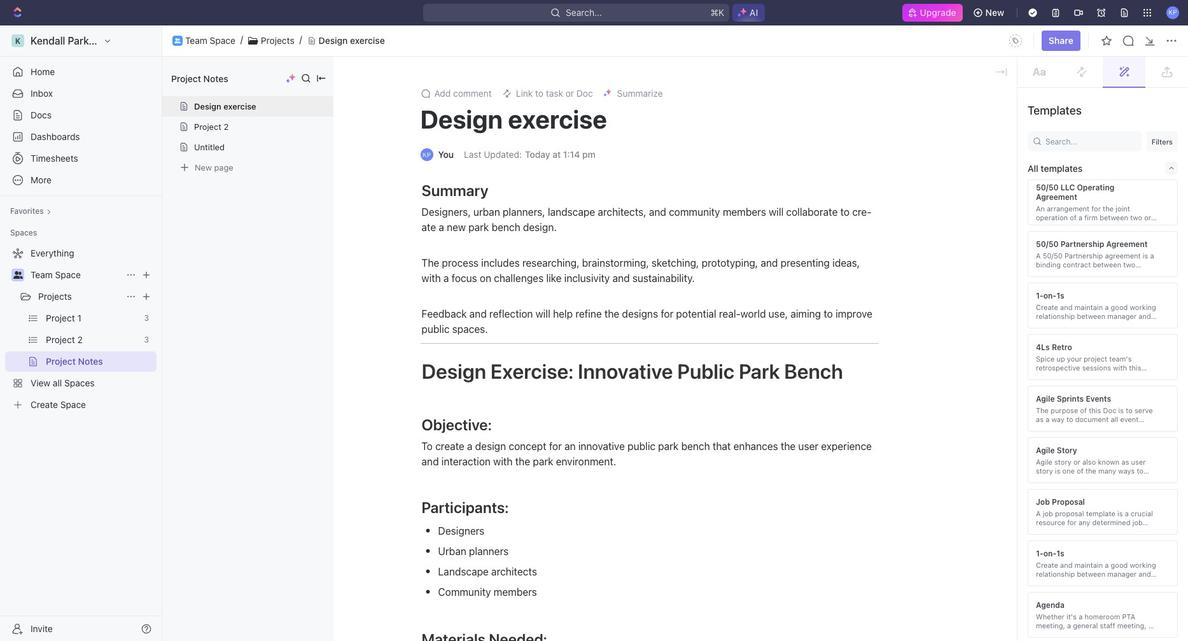 Task type: describe. For each thing, give the bounding box(es) containing it.
pm
[[583, 149, 596, 160]]

all
[[53, 378, 62, 388]]

community
[[438, 587, 491, 598]]

collaborate
[[787, 206, 838, 218]]

add
[[435, 88, 451, 99]]

all templates
[[1028, 163, 1083, 174]]

invite
[[31, 623, 53, 634]]

design exercise for project 2
[[194, 101, 256, 111]]

exercise for designers, urban planners, landscape architects, and community members will collaborate to cre ate a new park bench design.
[[508, 104, 607, 134]]

2 vertical spatial the
[[516, 456, 531, 467]]

workspace
[[105, 35, 158, 46]]

link to task or doc
[[516, 88, 593, 99]]

refine
[[576, 308, 602, 320]]

planners,
[[503, 206, 546, 218]]

at
[[553, 149, 561, 160]]

last updated: today at 1:14 pm
[[464, 149, 596, 160]]

planners
[[469, 546, 509, 557]]

page
[[214, 162, 233, 172]]

bench inside designers, urban planners, landscape architects, and community members will collaborate to cre ate a new park bench design.
[[492, 222, 521, 233]]

create space
[[31, 399, 86, 410]]

an
[[565, 441, 576, 452]]

challenges
[[494, 273, 544, 284]]

new button
[[968, 3, 1013, 23]]

filters button
[[1147, 131, 1179, 152]]

docs
[[31, 110, 52, 120]]

aiming
[[791, 308, 822, 320]]

0 horizontal spatial members
[[494, 587, 537, 598]]

comment
[[453, 88, 492, 99]]

1 horizontal spatial projects
[[261, 35, 295, 46]]

1:14
[[563, 149, 580, 160]]

0 horizontal spatial kp
[[423, 151, 431, 159]]

interaction
[[442, 456, 491, 467]]

1 vertical spatial agreement
[[1107, 239, 1149, 249]]

real-
[[720, 308, 741, 320]]

and inside designers, urban planners, landscape architects, and community members will collaborate to cre ate a new park bench design.
[[649, 206, 667, 218]]

design exercise for designers, urban planners, landscape architects, and community members will collaborate to cre ate a new park bench design.
[[421, 104, 607, 134]]

everything link
[[5, 243, 154, 264]]

new for new
[[986, 7, 1005, 18]]

job
[[1037, 497, 1051, 507]]

and down the brainstorming,
[[613, 273, 630, 284]]

exercise:
[[491, 359, 574, 383]]

3 for 1
[[144, 313, 149, 323]]

bench
[[785, 359, 844, 383]]

to inside designers, urban planners, landscape architects, and community members will collaborate to cre ate a new park bench design.
[[841, 206, 850, 218]]

urban planners
[[438, 546, 509, 557]]

project 1
[[46, 313, 81, 324]]

4ls
[[1037, 342, 1051, 352]]

favorites
[[10, 206, 44, 216]]

1 horizontal spatial projects link
[[261, 35, 295, 46]]

50/50 partnership agreement
[[1037, 239, 1149, 249]]

inbox
[[31, 88, 53, 99]]

1 on- from the top
[[1044, 291, 1057, 300]]

presenting
[[781, 257, 830, 269]]

user
[[799, 441, 819, 452]]

project for project notes link
[[46, 356, 76, 367]]

docs link
[[5, 105, 157, 125]]

and inside to create a design concept for an innovative public park bench that enhances the user experience and interaction with the park environment.
[[422, 456, 439, 467]]

innovative
[[578, 359, 673, 383]]

new page
[[195, 162, 233, 172]]

1 horizontal spatial 2
[[224, 122, 229, 132]]

ate
[[422, 206, 872, 233]]

view all spaces link
[[5, 373, 154, 394]]

cre
[[853, 206, 872, 218]]

landscape
[[548, 206, 596, 218]]

to create a design concept for an innovative public park bench that enhances the user experience and interaction with the park environment.
[[422, 441, 875, 467]]

community
[[669, 206, 721, 218]]

will inside designers, urban planners, landscape architects, and community members will collaborate to cre ate a new park bench design.
[[769, 206, 784, 218]]

view
[[31, 378, 50, 388]]

the
[[422, 257, 440, 269]]

50/50 for all templates
[[1037, 183, 1059, 192]]

home link
[[5, 62, 157, 82]]

team inside sidebar navigation
[[31, 269, 53, 280]]

job proposal
[[1037, 497, 1086, 507]]

agenda
[[1037, 600, 1065, 610]]

public
[[678, 359, 735, 383]]

focus
[[452, 273, 477, 284]]

more
[[31, 174, 52, 185]]

innovative
[[579, 441, 625, 452]]

templates
[[1028, 104, 1083, 117]]

llc
[[1061, 183, 1076, 192]]

designers,
[[422, 206, 471, 218]]

upgrade link
[[903, 4, 963, 22]]

bench inside to create a design concept for an innovative public park bench that enhances the user experience and interaction with the park environment.
[[682, 441, 711, 452]]

kp button
[[1163, 3, 1184, 23]]

ai
[[750, 7, 759, 18]]

objective:
[[422, 416, 492, 434]]

agreement inside 50/50 llc operating agreement
[[1037, 192, 1078, 202]]

improve
[[836, 308, 873, 320]]

designs
[[623, 308, 659, 320]]

process
[[442, 257, 479, 269]]

landscape
[[438, 566, 489, 578]]

everything
[[31, 248, 74, 259]]

50/50 for 50/50 llc operating agreement
[[1037, 239, 1059, 249]]

exercise for project 2
[[224, 101, 256, 111]]

participants:
[[422, 499, 509, 516]]

researching,
[[523, 257, 580, 269]]

feedback and reflection will help refine the designs for potential real-world use, aiming to improve public spaces.
[[422, 308, 876, 335]]

1 vertical spatial the
[[781, 441, 796, 452]]

a inside designers, urban planners, landscape architects, and community members will collaborate to cre ate a new park bench design.
[[439, 222, 444, 233]]

1 horizontal spatial user group image
[[174, 38, 181, 43]]

0 vertical spatial notes
[[204, 73, 228, 84]]

park inside designers, urban planners, landscape architects, and community members will collaborate to cre ate a new park bench design.
[[469, 222, 489, 233]]

2 1s from the top
[[1057, 549, 1065, 558]]

you
[[438, 149, 454, 160]]

a inside to create a design concept for an innovative public park bench that enhances the user experience and interaction with the park environment.
[[467, 441, 473, 452]]

retro
[[1053, 342, 1073, 352]]

1
[[77, 313, 81, 324]]

park
[[739, 359, 780, 383]]

share
[[1049, 35, 1074, 46]]

agile for agile sprints events
[[1037, 394, 1056, 403]]

to inside dropdown button
[[536, 88, 544, 99]]

2 1- from the top
[[1037, 549, 1044, 558]]

sketching,
[[652, 257, 700, 269]]

dashboards
[[31, 131, 80, 142]]

concept
[[509, 441, 547, 452]]



Task type: locate. For each thing, give the bounding box(es) containing it.
link
[[516, 88, 533, 99]]

0 vertical spatial space
[[210, 35, 236, 46]]

0 vertical spatial will
[[769, 206, 784, 218]]

all
[[1028, 163, 1039, 174]]

for inside feedback and reflection will help refine the designs for potential real-world use, aiming to improve public spaces.
[[661, 308, 674, 320]]

1 vertical spatial team space link
[[31, 265, 121, 285]]

timesheets link
[[5, 148, 157, 169]]

dashboards link
[[5, 127, 157, 147]]

help
[[553, 308, 573, 320]]

project
[[171, 73, 201, 84], [194, 122, 222, 132], [46, 313, 75, 324], [46, 334, 75, 345], [46, 356, 76, 367]]

0 horizontal spatial agreement
[[1037, 192, 1078, 202]]

2 inside "link"
[[77, 334, 83, 345]]

1 horizontal spatial team space
[[185, 35, 236, 46]]

1 vertical spatial 2
[[77, 334, 83, 345]]

0 horizontal spatial project notes
[[46, 356, 103, 367]]

use,
[[769, 308, 788, 320]]

with inside to create a design concept for an innovative public park bench that enhances the user experience and interaction with the park environment.
[[494, 456, 513, 467]]

1 vertical spatial team space
[[31, 269, 81, 280]]

agile left story
[[1037, 445, 1056, 455]]

a inside the process includes researching, brainstorming, sketching, prototyping, and presenting ideas, with a focus on challenges like inclusivity and sustainability.
[[444, 273, 449, 284]]

3 up project notes link
[[144, 335, 149, 345]]

space
[[210, 35, 236, 46], [55, 269, 81, 280], [60, 399, 86, 410]]

design exercise
[[319, 35, 385, 46], [194, 101, 256, 111], [421, 104, 607, 134]]

with inside the process includes researching, brainstorming, sketching, prototyping, and presenting ideas, with a focus on challenges like inclusivity and sustainability.
[[422, 273, 441, 284]]

park left that
[[659, 441, 679, 452]]

0 vertical spatial for
[[661, 308, 674, 320]]

0 horizontal spatial with
[[422, 273, 441, 284]]

0 horizontal spatial projects
[[38, 291, 72, 302]]

0 horizontal spatial public
[[422, 324, 450, 335]]

1 50/50 from the top
[[1037, 183, 1059, 192]]

4ls retro
[[1037, 342, 1073, 352]]

new
[[447, 222, 466, 233]]

1 vertical spatial spaces
[[64, 378, 95, 388]]

2 up untitled
[[224, 122, 229, 132]]

1 vertical spatial 1-on-1s
[[1037, 549, 1065, 558]]

updated:
[[484, 149, 522, 160]]

will left help
[[536, 308, 551, 320]]

kendall parks's workspace, , element
[[11, 34, 24, 47]]

0 vertical spatial bench
[[492, 222, 521, 233]]

0 horizontal spatial to
[[536, 88, 544, 99]]

0 vertical spatial user group image
[[174, 38, 181, 43]]

project notes
[[171, 73, 228, 84], [46, 356, 103, 367]]

on- up agenda
[[1044, 549, 1057, 558]]

templates
[[1041, 163, 1083, 174]]

kendall
[[31, 35, 65, 46]]

a up 'interaction'
[[467, 441, 473, 452]]

1 vertical spatial park
[[659, 441, 679, 452]]

1s up retro
[[1057, 291, 1065, 300]]

0 horizontal spatial projects link
[[38, 287, 121, 307]]

1-on-1s up 4ls retro
[[1037, 291, 1065, 300]]

1 1s from the top
[[1057, 291, 1065, 300]]

experience
[[822, 441, 872, 452]]

ideas,
[[833, 257, 860, 269]]

agile left sprints
[[1037, 394, 1056, 403]]

team space link
[[185, 35, 236, 46], [31, 265, 121, 285]]

sidebar navigation
[[0, 25, 165, 641]]

1 horizontal spatial project 2
[[194, 122, 229, 132]]

design.
[[523, 222, 557, 233]]

on- up 4ls retro
[[1044, 291, 1057, 300]]

for
[[661, 308, 674, 320], [549, 441, 562, 452]]

to inside feedback and reflection will help refine the designs for potential real-world use, aiming to improve public spaces.
[[824, 308, 834, 320]]

includes
[[482, 257, 520, 269]]

0 vertical spatial a
[[439, 222, 444, 233]]

environment.
[[556, 456, 617, 467]]

new
[[986, 7, 1005, 18], [195, 162, 212, 172]]

2 vertical spatial park
[[533, 456, 554, 467]]

team space
[[185, 35, 236, 46], [31, 269, 81, 280]]

designers, urban planners, landscape architects, and community members will collaborate to cre ate a new park bench design.
[[422, 206, 872, 233]]

2 50/50 from the top
[[1037, 239, 1059, 249]]

0 vertical spatial project 2
[[194, 122, 229, 132]]

the right refine
[[605, 308, 620, 320]]

project notes inside sidebar navigation
[[46, 356, 103, 367]]

2 vertical spatial a
[[467, 441, 473, 452]]

spaces inside view all spaces link
[[64, 378, 95, 388]]

2 agile from the top
[[1037, 445, 1056, 455]]

team space link for the right user group icon
[[185, 35, 236, 46]]

link to task or doc button
[[497, 85, 598, 103]]

2 horizontal spatial to
[[841, 206, 850, 218]]

1 vertical spatial 1s
[[1057, 549, 1065, 558]]

1 vertical spatial team
[[31, 269, 53, 280]]

and inside feedback and reflection will help refine the designs for potential real-world use, aiming to improve public spaces.
[[470, 308, 487, 320]]

user group image inside sidebar navigation
[[13, 271, 23, 279]]

0 horizontal spatial team
[[31, 269, 53, 280]]

2 vertical spatial space
[[60, 399, 86, 410]]

members down architects at the left of the page
[[494, 587, 537, 598]]

0 vertical spatial the
[[605, 308, 620, 320]]

search...
[[566, 7, 602, 18]]

1 horizontal spatial public
[[628, 441, 656, 452]]

1 agile from the top
[[1037, 394, 1056, 403]]

2 horizontal spatial park
[[659, 441, 679, 452]]

architects
[[492, 566, 537, 578]]

1 vertical spatial agile
[[1037, 445, 1056, 455]]

1 horizontal spatial members
[[723, 206, 767, 218]]

1 vertical spatial a
[[444, 273, 449, 284]]

agile for agile story
[[1037, 445, 1056, 455]]

0 vertical spatial projects
[[261, 35, 295, 46]]

1 horizontal spatial notes
[[204, 73, 228, 84]]

0 vertical spatial 1s
[[1057, 291, 1065, 300]]

spaces down favorites
[[10, 228, 37, 238]]

inbox link
[[5, 83, 157, 104]]

community members
[[438, 587, 537, 598]]

1- up 4ls
[[1037, 291, 1044, 300]]

architects,
[[598, 206, 647, 218]]

kp inside dropdown button
[[1169, 8, 1178, 16]]

the process includes researching, brainstorming, sketching, prototyping, and presenting ideas, with a focus on challenges like inclusivity and sustainability.
[[422, 257, 863, 284]]

like
[[547, 273, 562, 284]]

project 2 down project 1
[[46, 334, 83, 345]]

designers
[[438, 525, 485, 537]]

design exercise: innovative public park bench
[[422, 359, 844, 383]]

user group image
[[174, 38, 181, 43], [13, 271, 23, 279]]

projects inside sidebar navigation
[[38, 291, 72, 302]]

1 horizontal spatial project notes
[[171, 73, 228, 84]]

2 1-on-1s from the top
[[1037, 549, 1065, 558]]

sustainability.
[[633, 273, 695, 284]]

1-on-1s up agenda
[[1037, 549, 1065, 558]]

park down concept
[[533, 456, 554, 467]]

the inside feedback and reflection will help refine the designs for potential real-world use, aiming to improve public spaces.
[[605, 308, 620, 320]]

1 horizontal spatial new
[[986, 7, 1005, 18]]

a left focus
[[444, 273, 449, 284]]

0 vertical spatial park
[[469, 222, 489, 233]]

0 horizontal spatial spaces
[[10, 228, 37, 238]]

1 horizontal spatial for
[[661, 308, 674, 320]]

feedback
[[422, 308, 467, 320]]

0 horizontal spatial bench
[[492, 222, 521, 233]]

will inside feedback and reflection will help refine the designs for potential real-world use, aiming to improve public spaces.
[[536, 308, 551, 320]]

new inside button
[[986, 7, 1005, 18]]

50/50 left partnership
[[1037, 239, 1059, 249]]

home
[[31, 66, 55, 77]]

reflection
[[490, 308, 533, 320]]

0 vertical spatial public
[[422, 324, 450, 335]]

on-
[[1044, 291, 1057, 300], [1044, 549, 1057, 558]]

0 vertical spatial agreement
[[1037, 192, 1078, 202]]

for inside to create a design concept for an innovative public park bench that enhances the user experience and interaction with the park environment.
[[549, 441, 562, 452]]

public down feedback
[[422, 324, 450, 335]]

1 vertical spatial 50/50
[[1037, 239, 1059, 249]]

1 horizontal spatial design exercise
[[319, 35, 385, 46]]

project for project 2 "link"
[[46, 334, 75, 345]]

2 vertical spatial to
[[824, 308, 834, 320]]

1 vertical spatial with
[[494, 456, 513, 467]]

projects link
[[261, 35, 295, 46], [38, 287, 121, 307]]

members inside designers, urban planners, landscape architects, and community members will collaborate to cre ate a new park bench design.
[[723, 206, 767, 218]]

3 right project 1 link
[[144, 313, 149, 323]]

1 vertical spatial project 2
[[46, 334, 83, 345]]

and up spaces. at the left bottom of the page
[[470, 308, 487, 320]]

1 horizontal spatial spaces
[[64, 378, 95, 388]]

to
[[422, 441, 433, 452]]

prototyping,
[[702, 257, 759, 269]]

and down to
[[422, 456, 439, 467]]

project 1 link
[[46, 308, 139, 329]]

kendall parks's workspace
[[31, 35, 158, 46]]

and left presenting
[[761, 257, 778, 269]]

0 vertical spatial 2
[[224, 122, 229, 132]]

1 horizontal spatial exercise
[[350, 35, 385, 46]]

view all spaces
[[31, 378, 95, 388]]

spaces up create space link
[[64, 378, 95, 388]]

1 vertical spatial to
[[841, 206, 850, 218]]

0 horizontal spatial new
[[195, 162, 212, 172]]

1 3 from the top
[[144, 313, 149, 323]]

project inside "link"
[[46, 334, 75, 345]]

dropdown menu image
[[1006, 31, 1026, 51]]

0 horizontal spatial for
[[549, 441, 562, 452]]

a left new
[[439, 222, 444, 233]]

1-on-1s
[[1037, 291, 1065, 300], [1037, 549, 1065, 558]]

park
[[469, 222, 489, 233], [659, 441, 679, 452], [533, 456, 554, 467]]

new left page
[[195, 162, 212, 172]]

to right aiming
[[824, 308, 834, 320]]

1s
[[1057, 291, 1065, 300], [1057, 549, 1065, 558]]

1s down job proposal
[[1057, 549, 1065, 558]]

on
[[480, 273, 492, 284]]

for left an
[[549, 441, 562, 452]]

0 vertical spatial kp
[[1169, 8, 1178, 16]]

50/50 inside 50/50 llc operating agreement
[[1037, 183, 1059, 192]]

1 vertical spatial will
[[536, 308, 551, 320]]

1 horizontal spatial kp
[[1169, 8, 1178, 16]]

create
[[436, 441, 465, 452]]

1- down job
[[1037, 549, 1044, 558]]

park down urban
[[469, 222, 489, 233]]

0 vertical spatial new
[[986, 7, 1005, 18]]

1 horizontal spatial to
[[824, 308, 834, 320]]

filters
[[1152, 137, 1174, 146]]

and right the architects,
[[649, 206, 667, 218]]

for right designs
[[661, 308, 674, 320]]

team space inside sidebar navigation
[[31, 269, 81, 280]]

1 vertical spatial 1-
[[1037, 549, 1044, 558]]

bench down planners,
[[492, 222, 521, 233]]

0 vertical spatial to
[[536, 88, 544, 99]]

⌘k
[[711, 7, 725, 18]]

1 1- from the top
[[1037, 291, 1044, 300]]

0 vertical spatial team space
[[185, 35, 236, 46]]

3 for 2
[[144, 335, 149, 345]]

1 vertical spatial projects
[[38, 291, 72, 302]]

projects
[[261, 35, 295, 46], [38, 291, 72, 302]]

new right "upgrade" in the top right of the page
[[986, 7, 1005, 18]]

upgrade
[[921, 7, 957, 18]]

partnership
[[1061, 239, 1105, 249]]

agile
[[1037, 394, 1056, 403], [1037, 445, 1056, 455]]

1 vertical spatial kp
[[423, 151, 431, 159]]

0 vertical spatial projects link
[[261, 35, 295, 46]]

with down design
[[494, 456, 513, 467]]

doc
[[577, 88, 593, 99]]

public inside to create a design concept for an innovative public park bench that enhances the user experience and interaction with the park environment.
[[628, 441, 656, 452]]

summarize
[[618, 88, 663, 99]]

new for new page
[[195, 162, 212, 172]]

public right the innovative
[[628, 441, 656, 452]]

to left cre
[[841, 206, 850, 218]]

1 vertical spatial projects link
[[38, 287, 121, 307]]

1 horizontal spatial team space link
[[185, 35, 236, 46]]

with down the
[[422, 273, 441, 284]]

agreement right partnership
[[1107, 239, 1149, 249]]

0 horizontal spatial team space
[[31, 269, 81, 280]]

project for project 1 link
[[46, 313, 75, 324]]

1 vertical spatial new
[[195, 162, 212, 172]]

50/50 left "llc"
[[1037, 183, 1059, 192]]

notes inside sidebar navigation
[[78, 356, 103, 367]]

tree inside sidebar navigation
[[5, 243, 157, 415]]

a
[[439, 222, 444, 233], [444, 273, 449, 284], [467, 441, 473, 452]]

1 1-on-1s from the top
[[1037, 291, 1065, 300]]

bench left that
[[682, 441, 711, 452]]

1 horizontal spatial will
[[769, 206, 784, 218]]

enhances
[[734, 441, 779, 452]]

the down concept
[[516, 456, 531, 467]]

k
[[15, 36, 21, 46]]

0 vertical spatial 1-
[[1037, 291, 1044, 300]]

1 horizontal spatial team
[[185, 35, 207, 46]]

design
[[476, 441, 506, 452]]

2 on- from the top
[[1044, 549, 1057, 558]]

0 vertical spatial 1-on-1s
[[1037, 291, 1065, 300]]

0 horizontal spatial user group image
[[13, 271, 23, 279]]

1 horizontal spatial with
[[494, 456, 513, 467]]

2 horizontal spatial design exercise
[[421, 104, 607, 134]]

tree
[[5, 243, 157, 415]]

1 vertical spatial user group image
[[13, 271, 23, 279]]

2 3 from the top
[[144, 335, 149, 345]]

design
[[319, 35, 348, 46], [194, 101, 222, 111], [421, 104, 503, 134], [422, 359, 487, 383]]

Search... text field
[[1035, 132, 1138, 151]]

the left user
[[781, 441, 796, 452]]

1 vertical spatial 3
[[144, 335, 149, 345]]

events
[[1087, 394, 1112, 403]]

members right community
[[723, 206, 767, 218]]

project 2 inside "link"
[[46, 334, 83, 345]]

project 2 up untitled
[[194, 122, 229, 132]]

agreement down all templates
[[1037, 192, 1078, 202]]

world
[[741, 308, 766, 320]]

public inside feedback and reflection will help refine the designs for potential real-world use, aiming to improve public spaces.
[[422, 324, 450, 335]]

0 vertical spatial team
[[185, 35, 207, 46]]

1 horizontal spatial park
[[533, 456, 554, 467]]

0 horizontal spatial notes
[[78, 356, 103, 367]]

0 vertical spatial project notes
[[171, 73, 228, 84]]

team space link for user group icon in sidebar navigation
[[31, 265, 121, 285]]

0 horizontal spatial 2
[[77, 334, 83, 345]]

notes
[[204, 73, 228, 84], [78, 356, 103, 367]]

today
[[525, 149, 551, 160]]

1 horizontal spatial bench
[[682, 441, 711, 452]]

1-
[[1037, 291, 1044, 300], [1037, 549, 1044, 558]]

tree containing everything
[[5, 243, 157, 415]]

last
[[464, 149, 482, 160]]

spaces
[[10, 228, 37, 238], [64, 378, 95, 388]]

0 horizontal spatial team space link
[[31, 265, 121, 285]]

0 vertical spatial 3
[[144, 313, 149, 323]]

will left collaborate
[[769, 206, 784, 218]]

1 vertical spatial members
[[494, 587, 537, 598]]

2 down 1
[[77, 334, 83, 345]]

1 vertical spatial space
[[55, 269, 81, 280]]

to right link
[[536, 88, 544, 99]]

1 horizontal spatial the
[[605, 308, 620, 320]]

0 vertical spatial spaces
[[10, 228, 37, 238]]

0 horizontal spatial park
[[469, 222, 489, 233]]



Task type: vqa. For each thing, say whether or not it's contained in the screenshot.
enhances
yes



